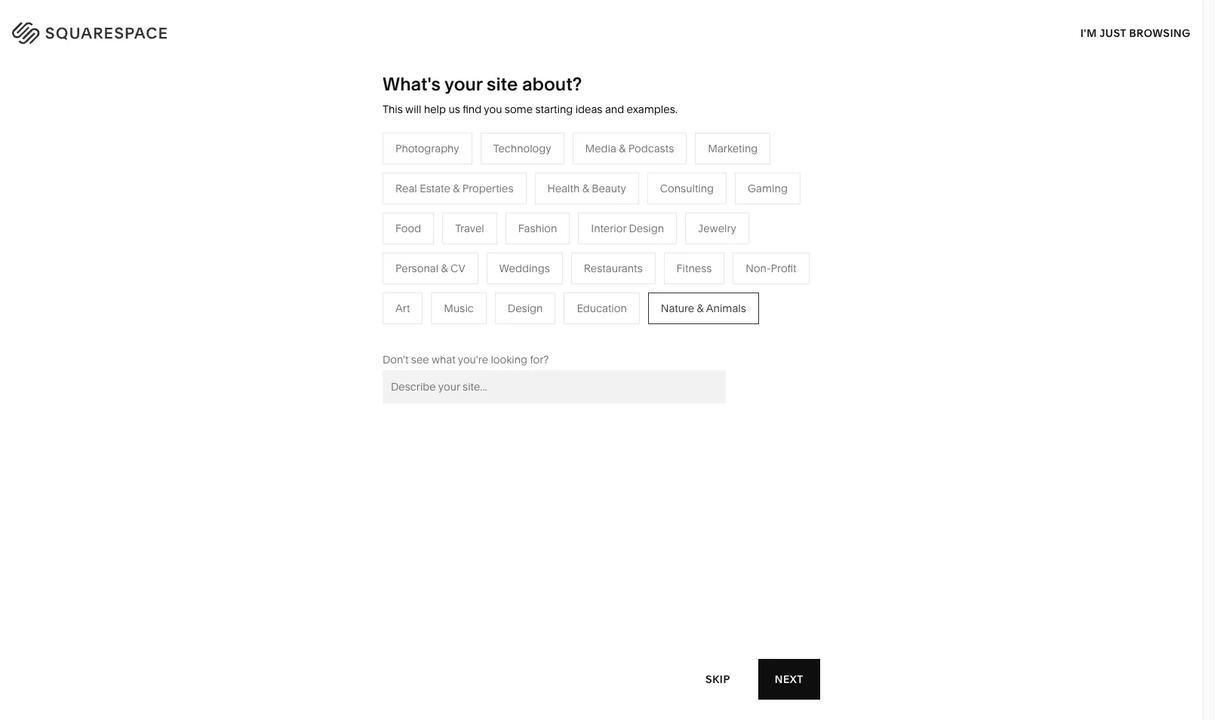 Task type: describe. For each thing, give the bounding box(es) containing it.
personal & cv
[[396, 262, 466, 275]]

in
[[1173, 23, 1185, 37]]

services
[[441, 232, 483, 246]]

ideas
[[576, 103, 603, 116]]

for?
[[530, 353, 549, 367]]

& left 'cv'
[[441, 262, 448, 275]]

food inside food radio
[[396, 222, 421, 235]]

& inside radio
[[583, 182, 589, 195]]

home & decor link
[[696, 210, 784, 223]]

profit
[[771, 262, 797, 275]]

business
[[407, 255, 452, 269]]

entertainment link
[[378, 323, 463, 337]]

your
[[445, 73, 483, 95]]

real inside real estate & properties "option"
[[396, 182, 417, 195]]

Restaurants radio
[[571, 253, 656, 284]]

1 horizontal spatial nature
[[696, 232, 730, 246]]

with
[[157, 120, 234, 166]]

Food radio
[[383, 213, 434, 244]]

community & non-profits link
[[378, 278, 519, 291]]

squarespace logo link
[[30, 18, 261, 42]]

entertainment
[[378, 323, 448, 337]]

podcasts inside option
[[629, 142, 674, 155]]

don't see what you're looking for?
[[383, 353, 549, 367]]

log             in
[[1149, 23, 1185, 37]]

1 horizontal spatial travel
[[537, 210, 566, 223]]

us
[[449, 103, 460, 116]]

and
[[605, 103, 624, 116]]

Personal & CV radio
[[383, 253, 478, 284]]

make any template yours with ease.
[[49, 82, 401, 166]]

properties inside "option"
[[463, 182, 514, 195]]

Health & Beauty radio
[[535, 173, 639, 204]]

art
[[396, 302, 410, 315]]

you
[[484, 103, 502, 116]]

about?
[[522, 73, 582, 95]]

help
[[424, 103, 446, 116]]

fitness down jewelry on the top right of page
[[696, 255, 732, 269]]

& down restaurants link
[[571, 255, 578, 269]]

Nature & Animals radio
[[648, 293, 759, 324]]

jewelry
[[698, 222, 737, 235]]

examples.
[[627, 103, 678, 116]]

1 vertical spatial media & podcasts
[[537, 255, 626, 269]]

Travel radio
[[443, 213, 497, 244]]

real estate & properties link
[[537, 323, 670, 337]]

real estate & properties inside "option"
[[396, 182, 514, 195]]

& right home
[[729, 210, 736, 223]]

marketing
[[708, 142, 758, 155]]

1 vertical spatial real estate & properties
[[537, 323, 655, 337]]

skip
[[706, 673, 731, 687]]

log
[[1149, 23, 1171, 37]]

just
[[1100, 26, 1127, 40]]

animals inside option
[[706, 302, 747, 315]]

squarespace logo image
[[30, 18, 198, 42]]

consulting
[[660, 182, 714, 195]]

see
[[411, 353, 429, 367]]

Education radio
[[564, 293, 640, 324]]

1 vertical spatial food
[[378, 300, 404, 314]]

some
[[505, 103, 533, 116]]

events
[[537, 278, 570, 291]]

Photography radio
[[383, 133, 472, 164]]

media & podcasts inside option
[[585, 142, 674, 155]]

1 vertical spatial weddings
[[537, 300, 588, 314]]

home
[[696, 210, 727, 223]]

interior design
[[591, 222, 664, 235]]

& down and
[[619, 142, 626, 155]]

Design radio
[[495, 293, 556, 324]]

professional services
[[378, 232, 483, 246]]

Consulting radio
[[648, 173, 727, 204]]

1 vertical spatial estate
[[561, 323, 592, 337]]

Real Estate & Properties radio
[[383, 173, 527, 204]]

what's your site about? this will help us find you some starting ideas and examples.
[[383, 73, 678, 116]]

Fitness radio
[[664, 253, 725, 284]]

local
[[378, 255, 405, 269]]

photography
[[396, 142, 460, 155]]

0 vertical spatial nature & animals
[[696, 232, 782, 246]]

any
[[157, 82, 221, 128]]

yours
[[49, 120, 149, 166]]

ease.
[[243, 120, 338, 166]]

health
[[548, 182, 580, 195]]

professional services link
[[378, 232, 499, 246]]

fashion inside radio
[[518, 222, 557, 235]]

community
[[378, 278, 436, 291]]

travel inside travel radio
[[455, 222, 485, 235]]

degraw image
[[435, 516, 769, 721]]

design inside option
[[629, 222, 664, 235]]

& down personal & cv
[[438, 278, 445, 291]]

personal
[[396, 262, 439, 275]]

log             in link
[[1149, 23, 1185, 37]]

Technology radio
[[481, 133, 564, 164]]

cv
[[451, 262, 466, 275]]

fitness inside "radio"
[[677, 262, 712, 275]]

1 horizontal spatial properties
[[604, 323, 655, 337]]

next button
[[759, 660, 821, 701]]

restaurants inside option
[[584, 262, 643, 275]]

Music radio
[[431, 293, 487, 324]]

& down education
[[595, 323, 601, 337]]

what's
[[383, 73, 441, 95]]

education
[[577, 302, 627, 315]]

nature inside option
[[661, 302, 695, 315]]

travel link
[[537, 210, 581, 223]]



Task type: vqa. For each thing, say whether or not it's contained in the screenshot.
left "animals"
no



Task type: locate. For each thing, give the bounding box(es) containing it.
weddings
[[499, 262, 550, 275], [537, 300, 588, 314]]

estate down photography
[[420, 182, 451, 195]]

0 vertical spatial podcasts
[[629, 142, 674, 155]]

Fashion radio
[[506, 213, 570, 244]]

media & podcasts down and
[[585, 142, 674, 155]]

1 vertical spatial nature & animals
[[661, 302, 747, 315]]

1 horizontal spatial non-
[[746, 262, 771, 275]]

events link
[[537, 278, 585, 291]]

starting
[[536, 103, 573, 116]]

non- inside non-profit radio
[[746, 262, 771, 275]]

weddings inside weddings radio
[[499, 262, 550, 275]]

design down events
[[508, 302, 543, 315]]

profits
[[473, 278, 504, 291]]

0 vertical spatial restaurants
[[537, 232, 596, 246]]

real estate & properties up travel radio
[[396, 182, 514, 195]]

non- down 'cv'
[[448, 278, 473, 291]]

&
[[619, 142, 626, 155], [453, 182, 460, 195], [583, 182, 589, 195], [729, 210, 736, 223], [732, 232, 739, 246], [571, 255, 578, 269], [441, 262, 448, 275], [438, 278, 445, 291], [697, 302, 704, 315], [595, 323, 601, 337]]

make
[[49, 82, 148, 128]]

will
[[405, 103, 422, 116]]

fashion up weddings radio
[[518, 222, 557, 235]]

1 vertical spatial podcasts
[[580, 255, 626, 269]]

& down home & decor
[[732, 232, 739, 246]]

0 vertical spatial food
[[396, 222, 421, 235]]

0 vertical spatial properties
[[463, 182, 514, 195]]

0 horizontal spatial fashion
[[378, 210, 417, 223]]

technology
[[493, 142, 552, 155]]

estate inside "option"
[[420, 182, 451, 195]]

0 horizontal spatial nature
[[661, 302, 695, 315]]

0 vertical spatial real
[[396, 182, 417, 195]]

fitness link
[[696, 255, 747, 269]]

media up events
[[537, 255, 568, 269]]

estate
[[420, 182, 451, 195], [561, 323, 592, 337]]

0 horizontal spatial design
[[508, 302, 543, 315]]

what
[[432, 353, 456, 367]]

1 horizontal spatial design
[[629, 222, 664, 235]]

1 vertical spatial restaurants
[[584, 262, 643, 275]]

1 horizontal spatial real estate & properties
[[537, 323, 655, 337]]

beauty
[[592, 182, 626, 195]]

0 horizontal spatial podcasts
[[580, 255, 626, 269]]

Gaming radio
[[735, 173, 801, 204]]

nature & animals
[[696, 232, 782, 246], [661, 302, 747, 315]]

media up beauty
[[585, 142, 617, 155]]

media
[[585, 142, 617, 155], [537, 255, 568, 269]]

& right health
[[583, 182, 589, 195]]

animals down "decor"
[[742, 232, 782, 246]]

weddings link
[[537, 300, 603, 314]]

1 vertical spatial animals
[[706, 302, 747, 315]]

podcasts
[[629, 142, 674, 155], [580, 255, 626, 269]]

Weddings radio
[[487, 253, 563, 284]]

nature
[[696, 232, 730, 246], [661, 302, 695, 315]]

real up for?
[[537, 323, 559, 337]]

travel
[[537, 210, 566, 223], [455, 222, 485, 235]]

1 vertical spatial nature
[[661, 302, 695, 315]]

local business link
[[378, 255, 467, 269]]

nature & animals down home & decor link
[[696, 232, 782, 246]]

0 vertical spatial media
[[585, 142, 617, 155]]

fitness
[[696, 255, 732, 269], [677, 262, 712, 275]]

& inside "option"
[[453, 182, 460, 195]]

don't
[[383, 353, 409, 367]]

looking
[[491, 353, 528, 367]]

decor
[[739, 210, 769, 223]]

podcasts down examples.
[[629, 142, 674, 155]]

Jewelry radio
[[686, 213, 750, 244]]

non-profit
[[746, 262, 797, 275]]

food
[[396, 222, 421, 235], [378, 300, 404, 314]]

Interior Design radio
[[579, 213, 677, 244]]

1 horizontal spatial fashion
[[518, 222, 557, 235]]

1 vertical spatial properties
[[604, 323, 655, 337]]

nature & animals inside option
[[661, 302, 747, 315]]

0 horizontal spatial media
[[537, 255, 568, 269]]

i'm just browsing
[[1081, 26, 1191, 40]]

fitness up nature & animals option
[[677, 262, 712, 275]]

estate down weddings link
[[561, 323, 592, 337]]

0 vertical spatial estate
[[420, 182, 451, 195]]

Non-Profit radio
[[733, 253, 810, 284]]

travel up 'cv'
[[455, 222, 485, 235]]

restaurants
[[537, 232, 596, 246], [584, 262, 643, 275]]

media & podcasts link
[[537, 255, 641, 269]]

professional
[[378, 232, 438, 246]]

0 horizontal spatial travel
[[455, 222, 485, 235]]

Art radio
[[383, 293, 423, 324]]

1 vertical spatial design
[[508, 302, 543, 315]]

1 horizontal spatial estate
[[561, 323, 592, 337]]

music
[[444, 302, 474, 315]]

& down the fitness "radio"
[[697, 302, 704, 315]]

restaurants down travel link
[[537, 232, 596, 246]]

0 horizontal spatial estate
[[420, 182, 451, 195]]

design right interior
[[629, 222, 664, 235]]

home & decor
[[696, 210, 769, 223]]

health & beauty
[[548, 182, 626, 195]]

0 vertical spatial animals
[[742, 232, 782, 246]]

non- down nature & animals link
[[746, 262, 771, 275]]

site
[[487, 73, 518, 95]]

travel down health
[[537, 210, 566, 223]]

nature & animals link
[[696, 232, 797, 246]]

food link
[[378, 300, 419, 314]]

fashion
[[378, 210, 417, 223], [518, 222, 557, 235]]

Marketing radio
[[696, 133, 771, 164]]

restaurants down interior
[[584, 262, 643, 275]]

gaming
[[748, 182, 788, 195]]

0 horizontal spatial real
[[396, 182, 417, 195]]

design
[[629, 222, 664, 235], [508, 302, 543, 315]]

browsing
[[1130, 26, 1191, 40]]

Don't see what you're looking for? field
[[383, 371, 726, 404]]

1 vertical spatial media
[[537, 255, 568, 269]]

0 horizontal spatial real estate & properties
[[396, 182, 514, 195]]

fashion up professional on the left top of the page
[[378, 210, 417, 223]]

community & non-profits
[[378, 278, 504, 291]]

local business
[[378, 255, 452, 269]]

0 vertical spatial media & podcasts
[[585, 142, 674, 155]]

i'm just browsing link
[[1081, 12, 1191, 54]]

1 horizontal spatial media
[[585, 142, 617, 155]]

properties up travel radio
[[463, 182, 514, 195]]

0 vertical spatial weddings
[[499, 262, 550, 275]]

1 horizontal spatial real
[[537, 323, 559, 337]]

animals
[[742, 232, 782, 246], [706, 302, 747, 315]]

0 vertical spatial real estate & properties
[[396, 182, 514, 195]]

0 vertical spatial non-
[[746, 262, 771, 275]]

next
[[775, 673, 804, 687]]

fashion link
[[378, 210, 432, 223]]

0 horizontal spatial properties
[[463, 182, 514, 195]]

find
[[463, 103, 482, 116]]

properties down education
[[604, 323, 655, 337]]

real estate & properties down education
[[537, 323, 655, 337]]

1 horizontal spatial podcasts
[[629, 142, 674, 155]]

1 vertical spatial real
[[537, 323, 559, 337]]

media inside option
[[585, 142, 617, 155]]

you're
[[458, 353, 488, 367]]

animals down fitness link
[[706, 302, 747, 315]]

real
[[396, 182, 417, 195], [537, 323, 559, 337]]

properties
[[463, 182, 514, 195], [604, 323, 655, 337]]

0 vertical spatial design
[[629, 222, 664, 235]]

real up fashion link
[[396, 182, 417, 195]]

media & podcasts down restaurants link
[[537, 255, 626, 269]]

interior
[[591, 222, 627, 235]]

this
[[383, 103, 403, 116]]

weddings down events link
[[537, 300, 588, 314]]

0 vertical spatial nature
[[696, 232, 730, 246]]

design inside radio
[[508, 302, 543, 315]]

restaurants link
[[537, 232, 611, 246]]

nature down home
[[696, 232, 730, 246]]

0 horizontal spatial non-
[[448, 278, 473, 291]]

weddings up events
[[499, 262, 550, 275]]

skip button
[[689, 659, 747, 701]]

degraw element
[[435, 516, 769, 721]]

1 vertical spatial non-
[[448, 278, 473, 291]]

real estate & properties
[[396, 182, 514, 195], [537, 323, 655, 337]]

template
[[230, 82, 392, 128]]

podcasts down interior
[[580, 255, 626, 269]]

& up travel radio
[[453, 182, 460, 195]]

i'm
[[1081, 26, 1098, 40]]

nature & animals down the fitness "radio"
[[661, 302, 747, 315]]

nature down the fitness "radio"
[[661, 302, 695, 315]]

Media & Podcasts radio
[[573, 133, 687, 164]]



